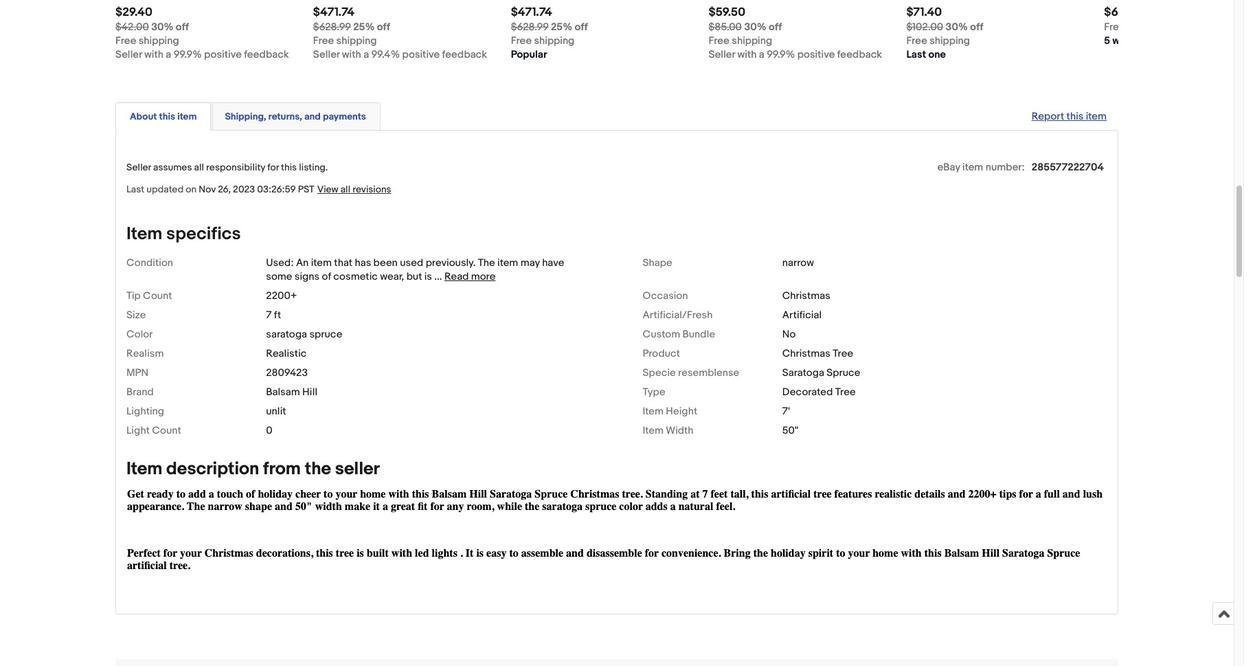 Task type: locate. For each thing, give the bounding box(es) containing it.
Free shipping text field
[[115, 34, 179, 48], [313, 34, 377, 48], [511, 34, 575, 48], [709, 34, 773, 48]]

with left the 99.4%
[[342, 48, 361, 61]]

with for $471.74
[[342, 48, 361, 61]]

1 horizontal spatial feedback
[[442, 48, 487, 61]]

Free shipping text field
[[1105, 20, 1169, 34], [907, 34, 971, 48]]

30% right $85.00
[[745, 20, 767, 33]]

2 horizontal spatial with
[[738, 48, 757, 61]]

0 horizontal spatial last
[[126, 183, 144, 195]]

free down $102.00
[[907, 34, 928, 47]]

seller down $42.00
[[115, 48, 142, 61]]

with
[[144, 48, 164, 61], [342, 48, 361, 61], [738, 48, 757, 61]]

0 horizontal spatial a
[[166, 48, 171, 61]]

4 off from the left
[[769, 20, 783, 33]]

off inside $59.50 $85.00 30% off free shipping seller with a 99.9% positive feedback
[[769, 20, 783, 33]]

99.9% down the previous price $42.00 30% off text field
[[174, 48, 202, 61]]

$628.99 inside $471.74 $628.99 25% off free shipping seller with a 99.4% positive feedback
[[313, 20, 351, 33]]

0 horizontal spatial previous price $628.99 25% off text field
[[313, 20, 390, 34]]

25% down $471.74 text box
[[353, 20, 375, 33]]

shipping
[[1128, 20, 1169, 33], [139, 34, 179, 47], [337, 34, 377, 47], [534, 34, 575, 47], [732, 34, 773, 47], [930, 34, 971, 47]]

may
[[521, 256, 540, 269]]

positive inside $59.50 $85.00 30% off free shipping seller with a 99.9% positive feedback
[[798, 48, 835, 61]]

5 watchers text field
[[1105, 34, 1156, 48]]

feedback left popular
[[442, 48, 487, 61]]

2 horizontal spatial this
[[1067, 110, 1084, 123]]

shipping up popular
[[534, 34, 575, 47]]

item up condition
[[126, 223, 163, 244]]

1 vertical spatial count
[[152, 424, 181, 437]]

$59.50 text field
[[709, 5, 746, 19]]

feedback inside $471.74 $628.99 25% off free shipping seller with a 99.4% positive feedback
[[442, 48, 487, 61]]

free shipping text field down $102.00
[[907, 34, 971, 48]]

1 a from the left
[[166, 48, 171, 61]]

$628.99 down $471.74 text box
[[313, 20, 351, 33]]

with inside $471.74 $628.99 25% off free shipping seller with a 99.4% positive feedback
[[342, 48, 361, 61]]

free inside $71.40 $102.00 30% off free shipping last one
[[907, 34, 928, 47]]

used
[[400, 256, 424, 269]]

1 with from the left
[[144, 48, 164, 61]]

$29.40 $42.00 30% off free shipping seller with a 99.9% positive feedback
[[115, 5, 289, 61]]

saratoga
[[266, 328, 307, 341]]

0 horizontal spatial 25%
[[353, 20, 375, 33]]

christmas
[[783, 289, 831, 302], [783, 347, 831, 360]]

2 25% from the left
[[551, 20, 573, 33]]

seller down $85.00
[[709, 48, 736, 61]]

feedback for $471.74
[[442, 48, 487, 61]]

off inside $29.40 $42.00 30% off free shipping seller with a 99.9% positive feedback
[[176, 20, 189, 33]]

christmas for christmas tree
[[783, 347, 831, 360]]

25%
[[353, 20, 375, 33], [551, 20, 573, 33]]

2 off from the left
[[377, 20, 390, 33]]

$628.99 inside $471.74 $628.99 25% off free shipping popular
[[511, 20, 549, 33]]

item right about
[[177, 110, 197, 122]]

2 99.9% from the left
[[767, 48, 796, 61]]

1 positive from the left
[[204, 48, 242, 61]]

2023
[[233, 183, 255, 195]]

item description from the seller
[[126, 458, 380, 480]]

$471.74 text field
[[313, 5, 355, 19]]

99.9% down previous price $85.00 30% off text field
[[767, 48, 796, 61]]

off inside $471.74 $628.99 25% off free shipping popular
[[575, 20, 588, 33]]

feedback inside $59.50 $85.00 30% off free shipping seller with a 99.9% positive feedback
[[838, 48, 883, 61]]

previous price $628.99 25% off text field down $471.74 text field at top left
[[511, 20, 588, 34]]

0 horizontal spatial with
[[144, 48, 164, 61]]

free inside $29.40 $42.00 30% off free shipping seller with a 99.9% positive feedback
[[115, 34, 136, 47]]

...
[[435, 270, 442, 283]]

5 off from the left
[[971, 20, 984, 33]]

shipping for $59.50 $85.00 30% off free shipping seller with a 99.9% positive feedback
[[732, 34, 773, 47]]

shipping, returns, and payments button
[[225, 110, 366, 123]]

99.9% inside $29.40 $42.00 30% off free shipping seller with a 99.9% positive feedback
[[174, 48, 202, 61]]

feedback up returns, on the top of the page
[[244, 48, 289, 61]]

1 horizontal spatial $471.74
[[511, 5, 553, 19]]

free shipping text field down $42.00
[[115, 34, 179, 48]]

0 horizontal spatial $628.99
[[313, 20, 351, 33]]

seller inside $59.50 $85.00 30% off free shipping seller with a 99.9% positive feedback
[[709, 48, 736, 61]]

0 horizontal spatial $471.74
[[313, 5, 355, 19]]

item down item height
[[643, 424, 664, 437]]

ebay
[[938, 161, 961, 174]]

a down previous price $85.00 30% off text field
[[760, 48, 765, 61]]

item for about this item
[[177, 110, 197, 122]]

this right about
[[159, 110, 175, 122]]

item down light
[[126, 458, 163, 480]]

the
[[478, 256, 495, 269]]

1 horizontal spatial all
[[341, 183, 351, 195]]

tree down spruce
[[836, 385, 856, 398]]

25% inside $471.74 $628.99 25% off free shipping popular
[[551, 20, 573, 33]]

shipping for $71.40 $102.00 30% off free shipping last one
[[930, 34, 971, 47]]

$85.00
[[709, 20, 742, 33]]

a for $59.50
[[760, 48, 765, 61]]

285577222704
[[1032, 161, 1105, 174]]

shipping up one
[[930, 34, 971, 47]]

balsam hill
[[266, 385, 318, 398]]

free shipping text field for $471.74 $628.99 25% off free shipping popular
[[511, 34, 575, 48]]

3 off from the left
[[575, 20, 588, 33]]

with inside $29.40 $42.00 30% off free shipping seller with a 99.9% positive feedback
[[144, 48, 164, 61]]

shipping down $42.00
[[139, 34, 179, 47]]

free down $471.74 text box
[[313, 34, 334, 47]]

30% right $42.00
[[151, 20, 174, 33]]

shipping inside $71.40 $102.00 30% off free shipping last one
[[930, 34, 971, 47]]

25% down $471.74 text field at top left
[[551, 20, 573, 33]]

2 christmas from the top
[[783, 347, 831, 360]]

1 off from the left
[[176, 20, 189, 33]]

seller inside $29.40 $42.00 30% off free shipping seller with a 99.9% positive feedback
[[115, 48, 142, 61]]

updated
[[147, 183, 184, 195]]

about this item button
[[130, 110, 197, 123]]

1 horizontal spatial this
[[281, 161, 297, 173]]

free inside $471.74 $628.99 25% off free shipping popular
[[511, 34, 532, 47]]

last left updated
[[126, 183, 144, 195]]

4 free shipping text field from the left
[[709, 34, 773, 48]]

0 horizontal spatial 30%
[[151, 20, 174, 33]]

a inside $59.50 $85.00 30% off free shipping seller with a 99.9% positive feedback
[[760, 48, 765, 61]]

$628.99 down $471.74 text field at top left
[[511, 20, 549, 33]]

$628.99
[[313, 20, 351, 33], [511, 20, 549, 33]]

specie resemblense
[[643, 366, 740, 379]]

25% for $471.74 $628.99 25% off free shipping seller with a 99.4% positive feedback
[[353, 20, 375, 33]]

count right light
[[152, 424, 181, 437]]

this
[[1067, 110, 1084, 123], [159, 110, 175, 122], [281, 161, 297, 173]]

and
[[305, 110, 321, 122]]

seller inside $471.74 $628.99 25% off free shipping seller with a 99.4% positive feedback
[[313, 48, 340, 61]]

previous price $628.99 25% off text field
[[313, 20, 390, 34], [511, 20, 588, 34]]

0 vertical spatial count
[[143, 289, 172, 302]]

off inside $71.40 $102.00 30% off free shipping last one
[[971, 20, 984, 33]]

with down the previous price $42.00 30% off text field
[[144, 48, 164, 61]]

30%
[[151, 20, 174, 33], [745, 20, 767, 33], [946, 20, 969, 33]]

1 99.9% from the left
[[174, 48, 202, 61]]

2 a from the left
[[364, 48, 369, 61]]

that
[[334, 256, 353, 269]]

listing.
[[299, 161, 328, 173]]

item inside button
[[177, 110, 197, 122]]

color
[[126, 328, 153, 341]]

25% for $471.74 $628.99 25% off free shipping popular
[[551, 20, 573, 33]]

1 vertical spatial tree
[[836, 385, 856, 398]]

off for $71.40 $102.00 30% off free shipping last one
[[971, 20, 984, 33]]

2 horizontal spatial 30%
[[946, 20, 969, 33]]

free shipping text field down $471.74 text field at top left
[[511, 34, 575, 48]]

item down type
[[643, 405, 664, 418]]

all
[[194, 161, 204, 173], [341, 183, 351, 195]]

30% inside $29.40 $42.00 30% off free shipping seller with a 99.9% positive feedback
[[151, 20, 174, 33]]

3 with from the left
[[738, 48, 757, 61]]

a left the 99.4%
[[364, 48, 369, 61]]

item right report
[[1087, 110, 1107, 123]]

$471.74 inside $471.74 $628.99 25% off free shipping popular
[[511, 5, 553, 19]]

0 vertical spatial tree
[[833, 347, 854, 360]]

light
[[126, 424, 150, 437]]

this right report
[[1067, 110, 1084, 123]]

3 positive from the left
[[798, 48, 835, 61]]

item height
[[643, 405, 698, 418]]

2 horizontal spatial feedback
[[838, 48, 883, 61]]

2 with from the left
[[342, 48, 361, 61]]

1 $471.74 from the left
[[313, 5, 355, 19]]

size
[[126, 308, 146, 321]]

shipping inside $471.74 $628.99 25% off free shipping seller with a 99.4% positive feedback
[[337, 34, 377, 47]]

shipping down $85.00
[[732, 34, 773, 47]]

1 vertical spatial all
[[341, 183, 351, 195]]

2 horizontal spatial positive
[[798, 48, 835, 61]]

off for $471.74 $628.99 25% off free shipping seller with a 99.4% positive feedback
[[377, 20, 390, 33]]

1 free shipping text field from the left
[[115, 34, 179, 48]]

a down the previous price $42.00 30% off text field
[[166, 48, 171, 61]]

christmas up "saratoga"
[[783, 347, 831, 360]]

tab list
[[115, 99, 1119, 130]]

1 $628.99 from the left
[[313, 20, 351, 33]]

off inside $471.74 $628.99 25% off free shipping seller with a 99.4% positive feedback
[[377, 20, 390, 33]]

specie
[[643, 366, 676, 379]]

item up the of
[[311, 256, 332, 269]]

read more button
[[445, 270, 496, 283]]

free shipping text field down $85.00
[[709, 34, 773, 48]]

25% inside $471.74 $628.99 25% off free shipping seller with a 99.4% positive feedback
[[353, 20, 375, 33]]

item for used: an item that has been used previously. the item may have some signs of cosmetic wear, but is ...
[[311, 256, 332, 269]]

free shipping text field for $59.50 $85.00 30% off free shipping seller with a 99.9% positive feedback
[[709, 34, 773, 48]]

0 horizontal spatial positive
[[204, 48, 242, 61]]

3 feedback from the left
[[838, 48, 883, 61]]

Popular text field
[[511, 48, 548, 62]]

$71.40 text field
[[907, 5, 943, 19]]

nov
[[199, 183, 216, 195]]

free for $471.74 $628.99 25% off free shipping popular
[[511, 34, 532, 47]]

this for report
[[1067, 110, 1084, 123]]

2 positive from the left
[[403, 48, 440, 61]]

feedback
[[244, 48, 289, 61], [442, 48, 487, 61], [838, 48, 883, 61]]

positive
[[204, 48, 242, 61], [403, 48, 440, 61], [798, 48, 835, 61]]

item right the
[[498, 256, 519, 269]]

off for $59.50 $85.00 30% off free shipping seller with a 99.9% positive feedback
[[769, 20, 783, 33]]

Seller with a 99.4% positive feedback text field
[[313, 48, 487, 62]]

1 vertical spatial christmas
[[783, 347, 831, 360]]

$102.00
[[907, 20, 944, 33]]

seller for $59.50
[[709, 48, 736, 61]]

free shipping text field down $471.74 text box
[[313, 34, 377, 48]]

1 horizontal spatial 99.9%
[[767, 48, 796, 61]]

last left one
[[907, 48, 927, 61]]

off for $471.74 $628.99 25% off free shipping popular
[[575, 20, 588, 33]]

free inside $471.74 $628.99 25% off free shipping seller with a 99.4% positive feedback
[[313, 34, 334, 47]]

30% right $102.00
[[946, 20, 969, 33]]

seller down $471.74 text box
[[313, 48, 340, 61]]

a
[[166, 48, 171, 61], [364, 48, 369, 61], [760, 48, 765, 61]]

specifics
[[166, 223, 241, 244]]

shipping inside $471.74 $628.99 25% off free shipping popular
[[534, 34, 575, 47]]

0 horizontal spatial all
[[194, 161, 204, 173]]

positive inside $471.74 $628.99 25% off free shipping seller with a 99.4% positive feedback
[[403, 48, 440, 61]]

tree up spruce
[[833, 347, 854, 360]]

count right tip
[[143, 289, 172, 302]]

free inside $59.50 $85.00 30% off free shipping seller with a 99.9% positive feedback
[[709, 34, 730, 47]]

2 $628.99 from the left
[[511, 20, 549, 33]]

1 previous price $628.99 25% off text field from the left
[[313, 20, 390, 34]]

1 horizontal spatial 30%
[[745, 20, 767, 33]]

99.9% inside $59.50 $85.00 30% off free shipping seller with a 99.9% positive feedback
[[767, 48, 796, 61]]

last inside $71.40 $102.00 30% off free shipping last one
[[907, 48, 927, 61]]

mpn
[[126, 366, 149, 379]]

previous price $42.00 30% off text field
[[115, 20, 189, 34]]

this right for
[[281, 161, 297, 173]]

shipping up watchers
[[1128, 20, 1169, 33]]

3 a from the left
[[760, 48, 765, 61]]

1 horizontal spatial 25%
[[551, 20, 573, 33]]

30% for $71.40
[[946, 20, 969, 33]]

shipping, returns, and payments
[[225, 110, 366, 122]]

item
[[126, 223, 163, 244], [643, 405, 664, 418], [643, 424, 664, 437], [126, 458, 163, 480]]

resemblense
[[679, 366, 740, 379]]

1 christmas from the top
[[783, 289, 831, 302]]

with inside $59.50 $85.00 30% off free shipping seller with a 99.9% positive feedback
[[738, 48, 757, 61]]

with down previous price $85.00 30% off text field
[[738, 48, 757, 61]]

2 $471.74 from the left
[[511, 5, 553, 19]]

popular
[[511, 48, 548, 61]]

free up "5"
[[1105, 20, 1126, 33]]

2 free shipping text field from the left
[[313, 34, 377, 48]]

1 horizontal spatial positive
[[403, 48, 440, 61]]

revisions
[[353, 183, 392, 195]]

read
[[445, 270, 469, 283]]

30% inside $59.50 $85.00 30% off free shipping seller with a 99.9% positive feedback
[[745, 20, 767, 33]]

tree
[[833, 347, 854, 360], [836, 385, 856, 398]]

shipping inside $59.50 $85.00 30% off free shipping seller with a 99.9% positive feedback
[[732, 34, 773, 47]]

1 horizontal spatial last
[[907, 48, 927, 61]]

2809423
[[266, 366, 308, 379]]

$471.74 inside $471.74 $628.99 25% off free shipping seller with a 99.4% positive feedback
[[313, 5, 355, 19]]

0 vertical spatial christmas
[[783, 289, 831, 302]]

with for $59.50
[[738, 48, 757, 61]]

this inside button
[[159, 110, 175, 122]]

2 30% from the left
[[745, 20, 767, 33]]

free down $85.00
[[709, 34, 730, 47]]

2 horizontal spatial a
[[760, 48, 765, 61]]

0 horizontal spatial this
[[159, 110, 175, 122]]

all up on
[[194, 161, 204, 173]]

read more
[[445, 270, 496, 283]]

no
[[783, 328, 796, 341]]

tree for christmas tree
[[833, 347, 854, 360]]

free down $42.00
[[115, 34, 136, 47]]

off
[[176, 20, 189, 33], [377, 20, 390, 33], [575, 20, 588, 33], [769, 20, 783, 33], [971, 20, 984, 33]]

1 feedback from the left
[[244, 48, 289, 61]]

free up popular
[[511, 34, 532, 47]]

3 free shipping text field from the left
[[511, 34, 575, 48]]

is
[[425, 270, 432, 283]]

feedback left last one text box
[[838, 48, 883, 61]]

a for $29.40
[[166, 48, 171, 61]]

free shipping text field down "$699.00" "text field"
[[1105, 20, 1169, 34]]

previous price $628.99 25% off text field down $471.74 text box
[[313, 20, 390, 34]]

but
[[407, 270, 422, 283]]

christmas up artificial
[[783, 289, 831, 302]]

1 horizontal spatial with
[[342, 48, 361, 61]]

1 25% from the left
[[353, 20, 375, 33]]

been
[[374, 256, 398, 269]]

for
[[268, 161, 279, 173]]

shipping up the 99.4%
[[337, 34, 377, 47]]

$29.40 text field
[[115, 5, 153, 19]]

2 previous price $628.99 25% off text field from the left
[[511, 20, 588, 34]]

shipping inside $29.40 $42.00 30% off free shipping seller with a 99.9% positive feedback
[[139, 34, 179, 47]]

have
[[542, 256, 565, 269]]

$471.74 $628.99 25% off free shipping seller with a 99.4% positive feedback
[[313, 5, 487, 61]]

1 horizontal spatial a
[[364, 48, 369, 61]]

a inside $471.74 $628.99 25% off free shipping seller with a 99.4% positive feedback
[[364, 48, 369, 61]]

$471.74 text field
[[511, 5, 553, 19]]

product
[[643, 347, 681, 360]]

1 horizontal spatial $628.99
[[511, 20, 549, 33]]

$699.00 free shipping 5 watchers
[[1105, 5, 1169, 47]]

$628.99 for $471.74 $628.99 25% off free shipping popular
[[511, 20, 549, 33]]

last
[[907, 48, 927, 61], [126, 183, 144, 195]]

item for item description from the seller
[[126, 458, 163, 480]]

last updated on nov 26, 2023 03:26:59 pst view all revisions
[[126, 183, 392, 195]]

description
[[166, 458, 259, 480]]

0 vertical spatial last
[[907, 48, 927, 61]]

0 horizontal spatial feedback
[[244, 48, 289, 61]]

1 30% from the left
[[151, 20, 174, 33]]

free
[[1105, 20, 1126, 33], [115, 34, 136, 47], [313, 34, 334, 47], [511, 34, 532, 47], [709, 34, 730, 47], [907, 34, 928, 47]]

a inside $29.40 $42.00 30% off free shipping seller with a 99.9% positive feedback
[[166, 48, 171, 61]]

1 horizontal spatial previous price $628.99 25% off text field
[[511, 20, 588, 34]]

all right view
[[341, 183, 351, 195]]

3 30% from the left
[[946, 20, 969, 33]]

30% inside $71.40 $102.00 30% off free shipping last one
[[946, 20, 969, 33]]

item for item specifics
[[126, 223, 163, 244]]

2 feedback from the left
[[442, 48, 487, 61]]

positive inside $29.40 $42.00 30% off free shipping seller with a 99.9% positive feedback
[[204, 48, 242, 61]]

feedback inside $29.40 $42.00 30% off free shipping seller with a 99.9% positive feedback
[[244, 48, 289, 61]]

0 horizontal spatial 99.9%
[[174, 48, 202, 61]]

previous price $85.00 30% off text field
[[709, 20, 783, 34]]

on
[[186, 183, 197, 195]]



Task type: vqa. For each thing, say whether or not it's contained in the screenshot.


Task type: describe. For each thing, give the bounding box(es) containing it.
7 ft
[[266, 308, 281, 321]]

count for tip count
[[143, 289, 172, 302]]

99.9% for $59.50
[[767, 48, 796, 61]]

$59.50 $85.00 30% off free shipping seller with a 99.9% positive feedback
[[709, 5, 883, 61]]

item for report this item
[[1087, 110, 1107, 123]]

Last one text field
[[907, 48, 947, 62]]

ft
[[274, 308, 281, 321]]

brand
[[126, 385, 154, 398]]

custom
[[643, 328, 681, 341]]

more
[[471, 270, 496, 283]]

artificial
[[783, 308, 822, 321]]

count for light count
[[152, 424, 181, 437]]

used:
[[266, 256, 294, 269]]

1 horizontal spatial free shipping text field
[[1105, 20, 1169, 34]]

Seller with a 99.9% positive feedback text field
[[115, 48, 289, 62]]

returns,
[[269, 110, 302, 122]]

7'
[[783, 405, 791, 418]]

from
[[263, 458, 301, 480]]

a for $471.74
[[364, 48, 369, 61]]

responsibility
[[206, 161, 265, 173]]

$699.00
[[1105, 5, 1149, 19]]

payments
[[323, 110, 366, 122]]

feedback for $59.50
[[838, 48, 883, 61]]

7
[[266, 308, 272, 321]]

previous price $628.99 25% off text field for $471.74 $628.99 25% off free shipping popular
[[511, 20, 588, 34]]

item for item width
[[643, 424, 664, 437]]

$628.99 for $471.74 $628.99 25% off free shipping seller with a 99.4% positive feedback
[[313, 20, 351, 33]]

positive for $471.74
[[403, 48, 440, 61]]

custom bundle
[[643, 328, 716, 341]]

99.9% for $29.40
[[174, 48, 202, 61]]

this for about
[[159, 110, 175, 122]]

decorated tree
[[783, 385, 856, 398]]

cosmetic
[[334, 270, 378, 283]]

$471.74 $628.99 25% off free shipping popular
[[511, 5, 588, 61]]

seller for $29.40
[[115, 48, 142, 61]]

free for $29.40 $42.00 30% off free shipping seller with a 99.9% positive feedback
[[115, 34, 136, 47]]

an
[[296, 256, 309, 269]]

item specifics
[[126, 223, 241, 244]]

seller for $471.74
[[313, 48, 340, 61]]

watchers
[[1113, 34, 1156, 47]]

tip count
[[126, 289, 172, 302]]

free shipping text field for $471.74 $628.99 25% off free shipping seller with a 99.4% positive feedback
[[313, 34, 377, 48]]

balsam
[[266, 385, 300, 398]]

artificial/fresh
[[643, 308, 713, 321]]

realism
[[126, 347, 164, 360]]

lighting
[[126, 405, 164, 418]]

used: an item that has been used previously. the item may have some signs of cosmetic wear, but is ...
[[266, 256, 565, 283]]

height
[[666, 405, 698, 418]]

ebay item number: 285577222704
[[938, 161, 1105, 174]]

condition
[[126, 256, 173, 269]]

Seller with a 99.9% positive feedback text field
[[709, 48, 883, 62]]

one
[[929, 48, 947, 61]]

0 vertical spatial all
[[194, 161, 204, 173]]

seller
[[335, 458, 380, 480]]

saratoga spruce
[[783, 366, 861, 379]]

shipping,
[[225, 110, 266, 122]]

$42.00
[[115, 20, 149, 33]]

bundle
[[683, 328, 716, 341]]

positive for $59.50
[[798, 48, 835, 61]]

unlit
[[266, 405, 286, 418]]

previous price $102.00 30% off text field
[[907, 20, 984, 34]]

$59.50
[[709, 5, 746, 19]]

off for $29.40 $42.00 30% off free shipping seller with a 99.9% positive feedback
[[176, 20, 189, 33]]

$471.74 for $471.74 $628.99 25% off free shipping popular
[[511, 5, 553, 19]]

about this item
[[130, 110, 197, 122]]

the
[[305, 458, 331, 480]]

shape
[[643, 256, 673, 269]]

with for $29.40
[[144, 48, 164, 61]]

item for item height
[[643, 405, 664, 418]]

previous price $628.99 25% off text field for $471.74 $628.99 25% off free shipping seller with a 99.4% positive feedback
[[313, 20, 390, 34]]

realistic
[[266, 347, 307, 360]]

view all revisions link
[[315, 183, 392, 196]]

free for $471.74 $628.99 25% off free shipping seller with a 99.4% positive feedback
[[313, 34, 334, 47]]

report this item
[[1032, 110, 1107, 123]]

$71.40
[[907, 5, 943, 19]]

shipping for $471.74 $628.99 25% off free shipping seller with a 99.4% positive feedback
[[337, 34, 377, 47]]

1 vertical spatial last
[[126, 183, 144, 195]]

26,
[[218, 183, 231, 195]]

$699.00 text field
[[1105, 5, 1149, 19]]

has
[[355, 256, 371, 269]]

99.4%
[[372, 48, 400, 61]]

assumes
[[153, 161, 192, 173]]

free inside $699.00 free shipping 5 watchers
[[1105, 20, 1126, 33]]

30% for $59.50
[[745, 20, 767, 33]]

feedback for $29.40
[[244, 48, 289, 61]]

2200+
[[266, 289, 297, 302]]

03:26:59
[[257, 183, 296, 195]]

50"
[[783, 424, 799, 437]]

some
[[266, 270, 292, 283]]

0
[[266, 424, 273, 437]]

wear,
[[380, 270, 404, 283]]

type
[[643, 385, 666, 398]]

christmas for christmas
[[783, 289, 831, 302]]

tree for decorated tree
[[836, 385, 856, 398]]

0 horizontal spatial free shipping text field
[[907, 34, 971, 48]]

occasion
[[643, 289, 688, 302]]

free shipping text field for $29.40 $42.00 30% off free shipping seller with a 99.9% positive feedback
[[115, 34, 179, 48]]

about
[[130, 110, 157, 122]]

saratoga spruce
[[266, 328, 343, 341]]

free for $71.40 $102.00 30% off free shipping last one
[[907, 34, 928, 47]]

view
[[317, 183, 339, 195]]

$471.74 for $471.74 $628.99 25% off free shipping seller with a 99.4% positive feedback
[[313, 5, 355, 19]]

christmas tree
[[783, 347, 854, 360]]

$71.40 $102.00 30% off free shipping last one
[[907, 5, 984, 61]]

free for $59.50 $85.00 30% off free shipping seller with a 99.9% positive feedback
[[709, 34, 730, 47]]

30% for $29.40
[[151, 20, 174, 33]]

positive for $29.40
[[204, 48, 242, 61]]

seller left assumes
[[126, 161, 151, 173]]

shipping for $471.74 $628.99 25% off free shipping popular
[[534, 34, 575, 47]]

report this item link
[[1025, 103, 1114, 130]]

shipping for $29.40 $42.00 30% off free shipping seller with a 99.9% positive feedback
[[139, 34, 179, 47]]

spruce
[[310, 328, 343, 341]]

shipping inside $699.00 free shipping 5 watchers
[[1128, 20, 1169, 33]]

spruce
[[827, 366, 861, 379]]

tab list containing about this item
[[115, 99, 1119, 130]]

item right ebay
[[963, 161, 984, 174]]



